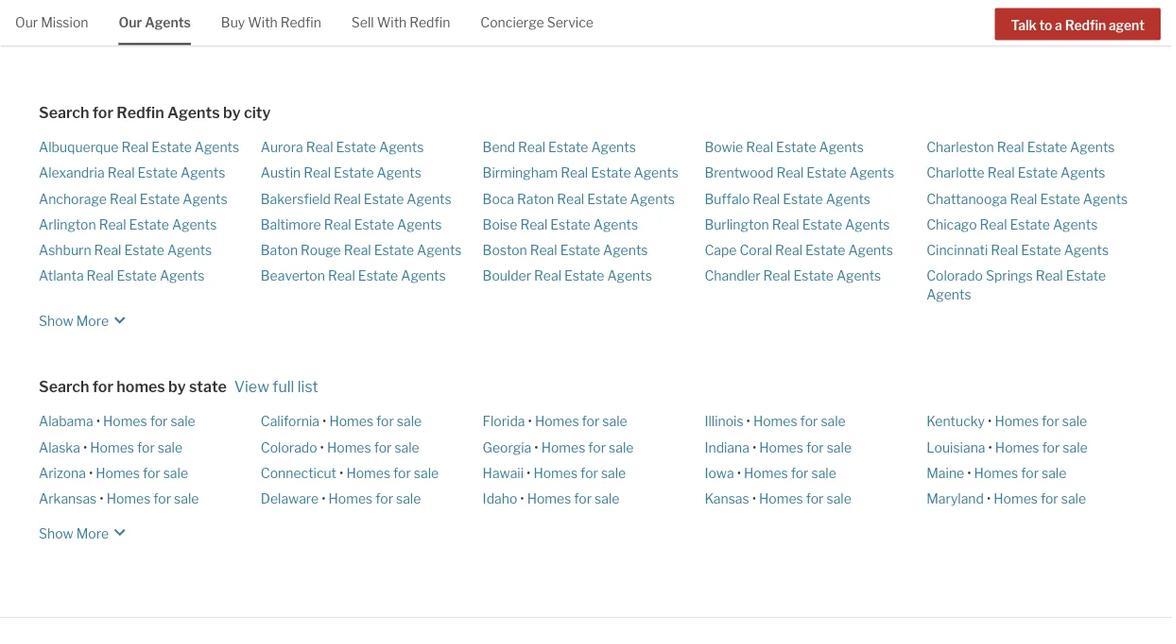 Task type: vqa. For each thing, say whether or not it's contained in the screenshot.
Agents associated with Boulder Real Estate Agents
yes



Task type: locate. For each thing, give the bounding box(es) containing it.
our inside "our mission" link
[[15, 15, 38, 31]]

estate down ashburn real estate agents
[[117, 268, 157, 284]]

sale down arizona • homes for sale
[[174, 491, 199, 507]]

1 horizontal spatial with
[[377, 15, 407, 31]]

for for delaware • homes for sale
[[376, 491, 393, 507]]

• right delaware link
[[322, 491, 326, 507]]

homes for sale link for maine • homes for sale
[[974, 465, 1067, 481]]

for down louisiana • homes for sale
[[1021, 465, 1039, 481]]

0 horizontal spatial by
[[168, 378, 186, 396]]

estate down baton rouge real estate agents
[[358, 268, 398, 284]]

2 show from the top
[[39, 526, 73, 542]]

homes up indiana • homes for sale
[[753, 414, 798, 430]]

maine
[[927, 465, 965, 481]]

real up the birmingham
[[518, 139, 546, 155]]

1 vertical spatial show
[[39, 526, 73, 542]]

colorado • homes for sale
[[261, 439, 420, 455]]

real up baltimore real estate agents
[[334, 191, 361, 207]]

agents up colorado springs real estate agents link
[[1064, 242, 1109, 258]]

maryland link
[[927, 491, 984, 507]]

redfin
[[281, 15, 321, 31], [410, 15, 450, 31], [1065, 17, 1106, 33], [117, 103, 164, 122]]

0 horizontal spatial colorado
[[261, 439, 317, 455]]

arkansas
[[39, 491, 97, 507]]

albuquerque
[[39, 139, 119, 155]]

boise real estate agents link
[[483, 217, 638, 233]]

redfin inside button
[[1065, 17, 1106, 33]]

homes down the kentucky • homes for sale
[[995, 439, 1040, 455]]

show for second the show more link from the top
[[39, 526, 73, 542]]

colorado springs real estate agents
[[927, 268, 1106, 302]]

for for alaska • homes for sale
[[137, 439, 155, 455]]

0 horizontal spatial with
[[248, 15, 278, 31]]

chandler
[[705, 268, 761, 284]]

for for illinois • homes for sale
[[800, 414, 818, 430]]

agents up chattanooga real estate agents
[[1061, 165, 1106, 181]]

agents for bowie real estate agents
[[819, 139, 864, 155]]

chandler real estate agents link
[[705, 268, 881, 284]]

ashburn real estate agents link
[[39, 242, 212, 258]]

burlington real estate agents
[[705, 217, 890, 233]]

real right springs
[[1036, 268, 1063, 284]]

colorado for colorado springs real estate agents
[[927, 268, 983, 284]]

sale up the connecticut • homes for sale
[[395, 439, 420, 455]]

0 vertical spatial search
[[39, 103, 89, 122]]

real up bakersfield
[[304, 165, 331, 181]]

for for georgia • homes for sale
[[588, 439, 606, 455]]

for for iowa • homes for sale
[[791, 465, 809, 481]]

sale for florida • homes for sale
[[603, 414, 627, 430]]

sell with redfin
[[352, 15, 450, 31]]

california • homes for sale
[[261, 414, 422, 430]]

sale down florida • homes for sale
[[609, 439, 634, 455]]

redfin up albuquerque real estate agents link
[[117, 103, 164, 122]]

estate up chattanooga real estate agents
[[1018, 165, 1058, 181]]

homes down arizona • homes for sale
[[107, 491, 151, 507]]

estate
[[152, 139, 192, 155], [336, 139, 376, 155], [548, 139, 588, 155], [776, 139, 816, 155], [1027, 139, 1068, 155], [138, 165, 178, 181], [334, 165, 374, 181], [591, 165, 631, 181], [807, 165, 847, 181], [1018, 165, 1058, 181], [140, 191, 180, 207], [364, 191, 404, 207], [587, 191, 627, 207], [783, 191, 823, 207], [1040, 191, 1081, 207], [129, 217, 169, 233], [354, 217, 394, 233], [551, 217, 591, 233], [802, 217, 842, 233], [1010, 217, 1050, 233], [124, 242, 164, 258], [374, 242, 414, 258], [560, 242, 600, 258], [806, 242, 846, 258], [1021, 242, 1061, 258], [117, 268, 157, 284], [358, 268, 398, 284], [564, 268, 605, 284], [794, 268, 834, 284], [1066, 268, 1106, 284]]

talk to a redfin agent button
[[995, 8, 1161, 40]]

homes for sale link up indiana • homes for sale
[[753, 414, 846, 430]]

atlanta real estate agents
[[39, 268, 205, 284]]

indiana link
[[705, 439, 750, 455]]

real up alexandria real estate agents
[[121, 139, 149, 155]]

homes for louisiana
[[995, 439, 1040, 455]]

baton rouge real estate agents link
[[261, 242, 462, 258]]

real up "chandler real estate agents"
[[775, 242, 803, 258]]

estate up boston real estate agents
[[551, 217, 591, 233]]

agents down anchorage real estate agents
[[172, 217, 217, 233]]

more for second the show more link from the bottom of the page
[[76, 313, 109, 330]]

california link
[[261, 414, 320, 430]]

agents for boston real estate agents
[[603, 242, 648, 258]]

charleston real estate agents link
[[927, 139, 1115, 155]]

0 vertical spatial show more
[[39, 313, 109, 330]]

homes for sale link for idaho • homes for sale
[[527, 491, 620, 507]]

• for maine
[[967, 465, 972, 481]]

sale up georgia • homes for sale
[[603, 414, 627, 430]]

estate for buffalo real estate agents
[[783, 191, 823, 207]]

homes for illinois
[[753, 414, 798, 430]]

1 vertical spatial colorado
[[261, 439, 317, 455]]

kansas • homes for sale
[[705, 491, 852, 507]]

homes up the connecticut • homes for sale
[[327, 439, 371, 455]]

1 our from the left
[[15, 15, 38, 31]]

for down maine • homes for sale
[[1041, 491, 1059, 507]]

2 with from the left
[[377, 15, 407, 31]]

agents down "alexandria real estate agents" link
[[183, 191, 228, 207]]

anchorage real estate agents
[[39, 191, 228, 207]]

real for chandler real estate agents
[[764, 268, 791, 284]]

maryland • homes for sale
[[927, 491, 1086, 507]]

1 horizontal spatial by
[[223, 103, 241, 122]]

for
[[92, 103, 113, 122], [92, 378, 113, 396], [150, 414, 168, 430], [376, 414, 394, 430], [582, 414, 600, 430], [800, 414, 818, 430], [1042, 414, 1060, 430], [137, 439, 155, 455], [374, 439, 392, 455], [588, 439, 606, 455], [806, 439, 824, 455], [1042, 439, 1060, 455], [143, 465, 160, 481], [393, 465, 411, 481], [581, 465, 598, 481], [791, 465, 809, 481], [1021, 465, 1039, 481], [153, 491, 171, 507], [376, 491, 393, 507], [574, 491, 592, 507], [806, 491, 824, 507], [1041, 491, 1059, 507]]

homes for sale link down illinois • homes for sale
[[759, 439, 852, 455]]

charlotte
[[927, 165, 985, 181]]

homes for sale link up louisiana • homes for sale
[[995, 414, 1087, 430]]

estate up boca raton real estate agents link
[[591, 165, 631, 181]]

real up boca raton real estate agents link
[[561, 165, 588, 181]]

1 show more from the top
[[39, 313, 109, 330]]

• right illinois link
[[747, 414, 751, 430]]

by left state at the bottom left of page
[[168, 378, 186, 396]]

2 more from the top
[[76, 526, 109, 542]]

atlanta
[[39, 268, 84, 284]]

alaska
[[39, 439, 80, 455]]

estate down the anchorage real estate agents link
[[129, 217, 169, 233]]

homes for sale link for louisiana • homes for sale
[[995, 439, 1088, 455]]

redfin for sell with redfin
[[410, 15, 450, 31]]

0 vertical spatial colorado
[[927, 268, 983, 284]]

homes for indiana
[[759, 439, 804, 455]]

1 vertical spatial search
[[39, 378, 89, 396]]

estate for boulder real estate agents
[[564, 268, 605, 284]]

• for georgia
[[534, 439, 539, 455]]

bend real estate agents link
[[483, 139, 636, 155]]

sale for idaho • homes for sale
[[595, 491, 620, 507]]

agents down boca raton real estate agents link
[[594, 217, 638, 233]]

redfin for buy with redfin
[[281, 15, 321, 31]]

mission
[[41, 15, 88, 31]]

1 with from the left
[[248, 15, 278, 31]]

homes up alaska • homes for sale
[[103, 414, 147, 430]]

real for chattanooga real estate agents
[[1010, 191, 1038, 207]]

sale down the connecticut • homes for sale
[[396, 491, 421, 507]]

•
[[96, 414, 100, 430], [322, 414, 327, 430], [528, 414, 532, 430], [747, 414, 751, 430], [988, 414, 992, 430], [83, 439, 87, 455], [320, 439, 324, 455], [534, 439, 539, 455], [752, 439, 757, 455], [988, 439, 993, 455], [89, 465, 93, 481], [339, 465, 344, 481], [527, 465, 531, 481], [737, 465, 741, 481], [967, 465, 972, 481], [100, 491, 104, 507], [322, 491, 326, 507], [520, 491, 524, 507], [752, 491, 756, 507], [987, 491, 991, 507]]

redfin left sell
[[281, 15, 321, 31]]

agents down "charlotte real estate agents" link
[[1083, 191, 1128, 207]]

0 vertical spatial by
[[223, 103, 241, 122]]

boise
[[483, 217, 518, 233]]

estate for ashburn real estate agents
[[124, 242, 164, 258]]

1 vertical spatial by
[[168, 378, 186, 396]]

agents up "birmingham real estate agents"
[[591, 139, 636, 155]]

redfin right a
[[1065, 17, 1106, 33]]

sale down louisiana • homes for sale
[[1042, 465, 1067, 481]]

• right indiana link
[[752, 439, 757, 455]]

2 our from the left
[[119, 15, 142, 31]]

austin real estate agents
[[261, 165, 422, 181]]

real up austin real estate agents
[[306, 139, 333, 155]]

boston
[[483, 242, 527, 258]]

homes for florida
[[535, 414, 579, 430]]

buy
[[221, 15, 245, 31]]

real up the anchorage real estate agents link
[[107, 165, 135, 181]]

estate down cape coral real estate agents link
[[794, 268, 834, 284]]

1 horizontal spatial colorado
[[927, 268, 983, 284]]

estate inside colorado springs real estate agents
[[1066, 268, 1106, 284]]

for up georgia • homes for sale
[[582, 414, 600, 430]]

homes for sale link for alaska • homes for sale
[[90, 439, 183, 455]]

real down charlotte real estate agents on the right top of the page
[[1010, 191, 1038, 207]]

homes for sale link down indiana • homes for sale
[[744, 465, 837, 481]]

sale down alabama • homes for sale
[[158, 439, 183, 455]]

homes for sale link for florida • homes for sale
[[535, 414, 627, 430]]

boston real estate agents link
[[483, 242, 648, 258]]

real for albuquerque real estate agents
[[121, 139, 149, 155]]

• right iowa
[[737, 465, 741, 481]]

for down alabama • homes for sale
[[137, 439, 155, 455]]

• for indiana
[[752, 439, 757, 455]]

ashburn
[[39, 242, 91, 258]]

1 vertical spatial show more link
[[39, 516, 131, 544]]

georgia
[[483, 439, 532, 455]]

sale down the iowa • homes for sale
[[827, 491, 852, 507]]

a
[[1055, 17, 1063, 33]]

ashburn real estate agents
[[39, 242, 212, 258]]

estate up buffalo real estate agents link
[[807, 165, 847, 181]]

iowa • homes for sale
[[705, 465, 837, 481]]

estate for austin real estate agents
[[334, 165, 374, 181]]

2 show more from the top
[[39, 526, 109, 542]]

boise real estate agents
[[483, 217, 638, 233]]

homes for maryland
[[994, 491, 1038, 507]]

• up delaware • homes for sale in the bottom of the page
[[339, 465, 344, 481]]

for for louisiana • homes for sale
[[1042, 439, 1060, 455]]

bakersfield real estate agents
[[261, 191, 452, 207]]

more down atlanta real estate agents
[[76, 313, 109, 330]]

homes for idaho
[[527, 491, 571, 507]]

homes for sale link down the iowa • homes for sale
[[759, 491, 852, 507]]

estate up charlotte real estate agents on the right top of the page
[[1027, 139, 1068, 155]]

• for hawaii
[[527, 465, 531, 481]]

real for cincinnati real estate agents
[[991, 242, 1018, 258]]

colorado down "cincinnati"
[[927, 268, 983, 284]]

agents left city
[[167, 103, 220, 122]]

for down arizona • homes for sale
[[153, 491, 171, 507]]

iowa
[[705, 465, 734, 481]]

cape
[[705, 242, 737, 258]]

with for sell
[[377, 15, 407, 31]]

delaware link
[[261, 491, 319, 507]]

for down florida • homes for sale
[[588, 439, 606, 455]]

coral
[[740, 242, 773, 258]]

view full list link
[[234, 378, 318, 396]]

real up 'rouge'
[[324, 217, 351, 233]]

brentwood real estate agents
[[705, 165, 895, 181]]

colorado inside colorado springs real estate agents
[[927, 268, 983, 284]]

agents up boulder real estate agents
[[603, 242, 648, 258]]

for for hawaii • homes for sale
[[581, 465, 598, 481]]

real for boulder real estate agents
[[534, 268, 562, 284]]

by
[[223, 103, 241, 122], [168, 378, 186, 396]]

agents for alexandria real estate agents
[[181, 165, 225, 181]]

1 horizontal spatial our
[[119, 15, 142, 31]]

for up colorado • homes for sale
[[376, 414, 394, 430]]

• down arizona • homes for sale
[[100, 491, 104, 507]]

real down 'charleston real estate agents' link
[[988, 165, 1015, 181]]

sale for hawaii • homes for sale
[[601, 465, 626, 481]]

estate up bakersfield real estate agents
[[334, 165, 374, 181]]

homes for sale link down the kentucky • homes for sale
[[995, 439, 1088, 455]]

chicago
[[927, 217, 977, 233]]

estate down boston real estate agents
[[564, 268, 605, 284]]

show more link down atlanta
[[39, 304, 131, 332]]

agents for charleston real estate agents
[[1070, 139, 1115, 155]]

sale for kentucky • homes for sale
[[1063, 414, 1087, 430]]

1 show from the top
[[39, 313, 73, 330]]

estate for boston real estate agents
[[560, 242, 600, 258]]

aurora
[[261, 139, 303, 155]]

1 vertical spatial show more
[[39, 526, 109, 542]]

homes for sale link for kansas • homes for sale
[[759, 491, 852, 507]]

real up atlanta real estate agents
[[94, 242, 121, 258]]

0 horizontal spatial our
[[15, 15, 38, 31]]

2 search from the top
[[39, 378, 89, 396]]

beaverton real estate agents
[[261, 268, 446, 284]]

iowa link
[[705, 465, 734, 481]]

homes for sale link for indiana • homes for sale
[[759, 439, 852, 455]]

homes up arkansas • homes for sale at the left bottom
[[96, 465, 140, 481]]

homes for sale link down georgia • homes for sale
[[534, 465, 626, 481]]

our for our agents
[[119, 15, 142, 31]]

real for beaverton real estate agents
[[328, 268, 355, 284]]

real for bowie real estate agents
[[746, 139, 773, 155]]

homes for sale link for alabama • homes for sale
[[103, 414, 195, 430]]

arlington
[[39, 217, 96, 233]]

agents
[[145, 15, 191, 31], [167, 103, 220, 122], [195, 139, 239, 155], [379, 139, 424, 155], [591, 139, 636, 155], [819, 139, 864, 155], [1070, 139, 1115, 155], [181, 165, 225, 181], [377, 165, 422, 181], [634, 165, 679, 181], [850, 165, 895, 181], [1061, 165, 1106, 181], [183, 191, 228, 207], [407, 191, 452, 207], [630, 191, 675, 207], [826, 191, 871, 207], [1083, 191, 1128, 207], [172, 217, 217, 233], [397, 217, 442, 233], [594, 217, 638, 233], [845, 217, 890, 233], [1053, 217, 1098, 233], [167, 242, 212, 258], [417, 242, 462, 258], [603, 242, 648, 258], [848, 242, 893, 258], [1064, 242, 1109, 258], [160, 268, 205, 284], [401, 268, 446, 284], [607, 268, 652, 284], [837, 268, 881, 284], [927, 286, 972, 302]]

0 vertical spatial show
[[39, 313, 73, 330]]

idaho • homes for sale
[[483, 491, 620, 507]]

real for austin real estate agents
[[304, 165, 331, 181]]

estate for chicago real estate agents
[[1010, 217, 1050, 233]]

estate down albuquerque real estate agents at the left top
[[138, 165, 178, 181]]

homes for sale link for california • homes for sale
[[329, 414, 422, 430]]

homes for california
[[329, 414, 374, 430]]

for for arkansas • homes for sale
[[153, 491, 171, 507]]

sale down the kentucky • homes for sale
[[1063, 439, 1088, 455]]

homes for sale link for georgia • homes for sale
[[541, 439, 634, 455]]

agents for chandler real estate agents
[[837, 268, 881, 284]]

• for florida
[[528, 414, 532, 430]]

agents for buffalo real estate agents
[[826, 191, 871, 207]]

• right idaho
[[520, 491, 524, 507]]

homes for colorado
[[327, 439, 371, 455]]

our inside our agents 'link'
[[119, 15, 142, 31]]

estate up cape coral real estate agents link
[[802, 217, 842, 233]]

service
[[547, 15, 594, 31]]

agents left 'boca'
[[407, 191, 452, 207]]

boulder
[[483, 268, 531, 284]]

• right maine link at right
[[967, 465, 972, 481]]

delaware • homes for sale
[[261, 491, 421, 507]]

estate up brentwood real estate agents link
[[776, 139, 816, 155]]

boston real estate agents
[[483, 242, 648, 258]]

sale for illinois • homes for sale
[[821, 414, 846, 430]]

boulder real estate agents link
[[483, 268, 652, 284]]

estate down "alexandria real estate agents" link
[[140, 191, 180, 207]]

charleston
[[927, 139, 994, 155]]

1 more from the top
[[76, 313, 109, 330]]

search for homes by state view full list
[[39, 378, 318, 396]]

sale down georgia • homes for sale
[[601, 465, 626, 481]]

sale for arizona • homes for sale
[[163, 465, 188, 481]]

homes up arizona • homes for sale
[[90, 439, 134, 455]]

arkansas • homes for sale
[[39, 491, 199, 507]]

florida
[[483, 414, 525, 430]]

idaho link
[[483, 491, 517, 507]]

agents up brentwood real estate agents link
[[819, 139, 864, 155]]

georgia link
[[483, 439, 532, 455]]

agents for birmingham real estate agents
[[634, 165, 679, 181]]

show more
[[39, 313, 109, 330], [39, 526, 109, 542]]

homes for sale link up arkansas • homes for sale at the left bottom
[[96, 465, 188, 481]]

show more down arkansas
[[39, 526, 109, 542]]

sale for delaware • homes for sale
[[396, 491, 421, 507]]

buy with redfin
[[221, 15, 321, 31]]

alabama link
[[39, 414, 93, 430]]

boca
[[483, 191, 514, 207]]

cape coral real estate agents
[[705, 242, 893, 258]]

0 vertical spatial more
[[76, 313, 109, 330]]

louisiana • homes for sale
[[927, 439, 1088, 455]]

sale up arkansas • homes for sale at the left bottom
[[163, 465, 188, 481]]

austin
[[261, 165, 301, 181]]

homes up maryland • homes for sale
[[974, 465, 1018, 481]]

1 vertical spatial more
[[76, 526, 109, 542]]

homes for maine
[[974, 465, 1018, 481]]

0 vertical spatial show more link
[[39, 304, 131, 332]]

estate up the boulder real estate agents link
[[560, 242, 600, 258]]

1 search from the top
[[39, 103, 89, 122]]

for down the connecticut • homes for sale
[[376, 491, 393, 507]]

homes down florida • homes for sale
[[541, 439, 586, 455]]

homes for arkansas
[[107, 491, 151, 507]]

show
[[39, 313, 73, 330], [39, 526, 73, 542]]

2 show more link from the top
[[39, 516, 131, 544]]

sale down maine • homes for sale
[[1061, 491, 1086, 507]]

alexandria real estate agents link
[[39, 165, 225, 181]]

homes for sale link down hawaii • homes for sale
[[527, 491, 620, 507]]

real for anchorage real estate agents
[[110, 191, 137, 207]]

real for alexandria real estate agents
[[107, 165, 135, 181]]

chattanooga
[[927, 191, 1007, 207]]

estate for arlington real estate agents
[[129, 217, 169, 233]]



Task type: describe. For each thing, give the bounding box(es) containing it.
louisiana link
[[927, 439, 986, 455]]

for up alabama • homes for sale
[[92, 378, 113, 396]]

state
[[189, 378, 227, 396]]

sell
[[352, 15, 374, 31]]

• for connecticut
[[339, 465, 344, 481]]

real for aurora real estate agents
[[306, 139, 333, 155]]

• for alabama
[[96, 414, 100, 430]]

concierge service link
[[481, 0, 594, 43]]

real for boston real estate agents
[[530, 242, 557, 258]]

more for second the show more link from the top
[[76, 526, 109, 542]]

sale for maine • homes for sale
[[1042, 465, 1067, 481]]

estate down "birmingham real estate agents" 'link'
[[587, 191, 627, 207]]

sell with redfin link
[[352, 0, 450, 43]]

for for idaho • homes for sale
[[574, 491, 592, 507]]

bend real estate agents
[[483, 139, 636, 155]]

estate for boise real estate agents
[[551, 217, 591, 233]]

anchorage
[[39, 191, 107, 207]]

for for florida • homes for sale
[[582, 414, 600, 430]]

maine link
[[927, 465, 965, 481]]

cincinnati
[[927, 242, 988, 258]]

estate for chandler real estate agents
[[794, 268, 834, 284]]

colorado springs real estate agents link
[[927, 268, 1106, 302]]

buy with redfin link
[[221, 0, 321, 43]]

charlotte real estate agents link
[[927, 165, 1106, 181]]

talk to a redfin agent
[[1011, 17, 1145, 33]]

real for baltimore real estate agents
[[324, 217, 351, 233]]

alabama • homes for sale
[[39, 414, 195, 430]]

estate for bowie real estate agents
[[776, 139, 816, 155]]

baltimore real estate agents
[[261, 217, 442, 233]]

• for maryland
[[987, 491, 991, 507]]

real for chicago real estate agents
[[980, 217, 1007, 233]]

sale for maryland • homes for sale
[[1061, 491, 1086, 507]]

estate for anchorage real estate agents
[[140, 191, 180, 207]]

sale for alaska • homes for sale
[[158, 439, 183, 455]]

show more for second the show more link from the bottom of the page
[[39, 313, 109, 330]]

sale for indiana • homes for sale
[[827, 439, 852, 455]]

cincinnati real estate agents
[[927, 242, 1109, 258]]

homes for sale link for arizona • homes for sale
[[96, 465, 188, 481]]

estate for aurora real estate agents
[[336, 139, 376, 155]]

charlotte real estate agents
[[927, 165, 1106, 181]]

agents for brentwood real estate agents
[[850, 165, 895, 181]]

homes for sale link for arkansas • homes for sale
[[107, 491, 199, 507]]

agents inside 'link'
[[145, 15, 191, 31]]

homes for sale link for delaware • homes for sale
[[329, 491, 421, 507]]

colorado link
[[261, 439, 317, 455]]

real for boise real estate agents
[[520, 217, 548, 233]]

• for idaho
[[520, 491, 524, 507]]

• for alaska
[[83, 439, 87, 455]]

arkansas link
[[39, 491, 97, 507]]

alexandria real estate agents
[[39, 165, 225, 181]]

concierge
[[481, 15, 544, 31]]

estate for chattanooga real estate agents
[[1040, 191, 1081, 207]]

with for buy
[[248, 15, 278, 31]]

agents for austin real estate agents
[[377, 165, 422, 181]]

buffalo real estate agents
[[705, 191, 871, 207]]

baltimore real estate agents link
[[261, 217, 442, 233]]

beaverton real estate agents link
[[261, 268, 446, 284]]

• for illinois
[[747, 414, 751, 430]]

sale for california • homes for sale
[[397, 414, 422, 430]]

• for arizona
[[89, 465, 93, 481]]

kentucky • homes for sale
[[927, 414, 1087, 430]]

estate up beaverton real estate agents
[[374, 242, 414, 258]]

• for arkansas
[[100, 491, 104, 507]]

kentucky
[[927, 414, 985, 430]]

for for maine • homes for sale
[[1021, 465, 1039, 481]]

real down "birmingham real estate agents" 'link'
[[557, 191, 584, 207]]

aurora real estate agents
[[261, 139, 424, 155]]

real up beaverton real estate agents link
[[344, 242, 371, 258]]

for for indiana • homes for sale
[[806, 439, 824, 455]]

bend
[[483, 139, 515, 155]]

real for burlington real estate agents
[[772, 217, 800, 233]]

boca raton real estate agents
[[483, 191, 675, 207]]

louisiana
[[927, 439, 986, 455]]

arizona • homes for sale
[[39, 465, 188, 481]]

agent
[[1109, 17, 1145, 33]]

california
[[261, 414, 320, 430]]

birmingham
[[483, 165, 558, 181]]

sale for georgia • homes for sale
[[609, 439, 634, 455]]

real inside colorado springs real estate agents
[[1036, 268, 1063, 284]]

chattanooga real estate agents link
[[927, 191, 1128, 207]]

estate for baltimore real estate agents
[[354, 217, 394, 233]]

alaska link
[[39, 439, 80, 455]]

boca raton real estate agents link
[[483, 191, 675, 207]]

estate for bakersfield real estate agents
[[364, 191, 404, 207]]

birmingham real estate agents
[[483, 165, 679, 181]]

kansas
[[705, 491, 749, 507]]

albuquerque real estate agents
[[39, 139, 239, 155]]

real for buffalo real estate agents
[[753, 191, 780, 207]]

1 show more link from the top
[[39, 304, 131, 332]]

for for kentucky • homes for sale
[[1042, 414, 1060, 430]]

indiana
[[705, 439, 750, 455]]

georgia • homes for sale
[[483, 439, 634, 455]]

real for bakersfield real estate agents
[[334, 191, 361, 207]]

agents for bakersfield real estate agents
[[407, 191, 452, 207]]

• for iowa
[[737, 465, 741, 481]]

bowie real estate agents
[[705, 139, 864, 155]]

cape coral real estate agents link
[[705, 242, 893, 258]]

real for charleston real estate agents
[[997, 139, 1025, 155]]

estate down the burlington real estate agents at the right
[[806, 242, 846, 258]]

hawaii
[[483, 465, 524, 481]]

connecticut • homes for sale
[[261, 465, 439, 481]]

beaverton
[[261, 268, 325, 284]]

estate for alexandria real estate agents
[[138, 165, 178, 181]]

estate for charleston real estate agents
[[1027, 139, 1068, 155]]

view
[[234, 378, 269, 396]]

agents left boston at the left top of the page
[[417, 242, 462, 258]]

albuquerque real estate agents link
[[39, 139, 239, 155]]

estate for beaverton real estate agents
[[358, 268, 398, 284]]

concierge service
[[481, 15, 594, 31]]

burlington real estate agents link
[[705, 217, 890, 233]]

real for birmingham real estate agents
[[561, 165, 588, 181]]

agents down burlington real estate agents link
[[848, 242, 893, 258]]

sale for louisiana • homes for sale
[[1063, 439, 1088, 455]]

for for arizona • homes for sale
[[143, 465, 160, 481]]

raton
[[517, 191, 554, 207]]

kansas link
[[705, 491, 749, 507]]

show for second the show more link from the bottom of the page
[[39, 313, 73, 330]]

homes for alabama
[[103, 414, 147, 430]]

alabama
[[39, 414, 93, 430]]

florida link
[[483, 414, 525, 430]]

homes for sale link for kentucky • homes for sale
[[995, 414, 1087, 430]]

agents for cincinnati real estate agents
[[1064, 242, 1109, 258]]

baltimore
[[261, 217, 321, 233]]

florida • homes for sale
[[483, 414, 627, 430]]

redfin for search for redfin agents by city
[[117, 103, 164, 122]]

list
[[298, 378, 318, 396]]

connecticut
[[261, 465, 337, 481]]

for for connecticut • homes for sale
[[393, 465, 411, 481]]

sale for kansas • homes for sale
[[827, 491, 852, 507]]

estate for bend real estate agents
[[548, 139, 588, 155]]

chicago real estate agents link
[[927, 217, 1098, 233]]

colorado for colorado • homes for sale
[[261, 439, 317, 455]]

agents for arlington real estate agents
[[172, 217, 217, 233]]

bowie
[[705, 139, 743, 155]]

for up albuquerque
[[92, 103, 113, 122]]

buffalo real estate agents link
[[705, 191, 871, 207]]

agents inside colorado springs real estate agents
[[927, 286, 972, 302]]

austin real estate agents link
[[261, 165, 422, 181]]

agents for boulder real estate agents
[[607, 268, 652, 284]]

agents left buffalo
[[630, 191, 675, 207]]

homes for sale link for connecticut • homes for sale
[[346, 465, 439, 481]]

illinois
[[705, 414, 744, 430]]

full
[[273, 378, 294, 396]]

homes for sale link for iowa • homes for sale
[[744, 465, 837, 481]]

sale for colorado • homes for sale
[[395, 439, 420, 455]]

estate for charlotte real estate agents
[[1018, 165, 1058, 181]]

anchorage real estate agents link
[[39, 191, 228, 207]]

baton
[[261, 242, 298, 258]]

our mission link
[[15, 0, 88, 43]]

hawaii • homes for sale
[[483, 465, 626, 481]]

buffalo
[[705, 191, 750, 207]]

real for bend real estate agents
[[518, 139, 546, 155]]

rouge
[[301, 242, 341, 258]]

baton rouge real estate agents
[[261, 242, 462, 258]]

charleston real estate agents
[[927, 139, 1115, 155]]

• for kansas
[[752, 491, 756, 507]]

burlington
[[705, 217, 769, 233]]



